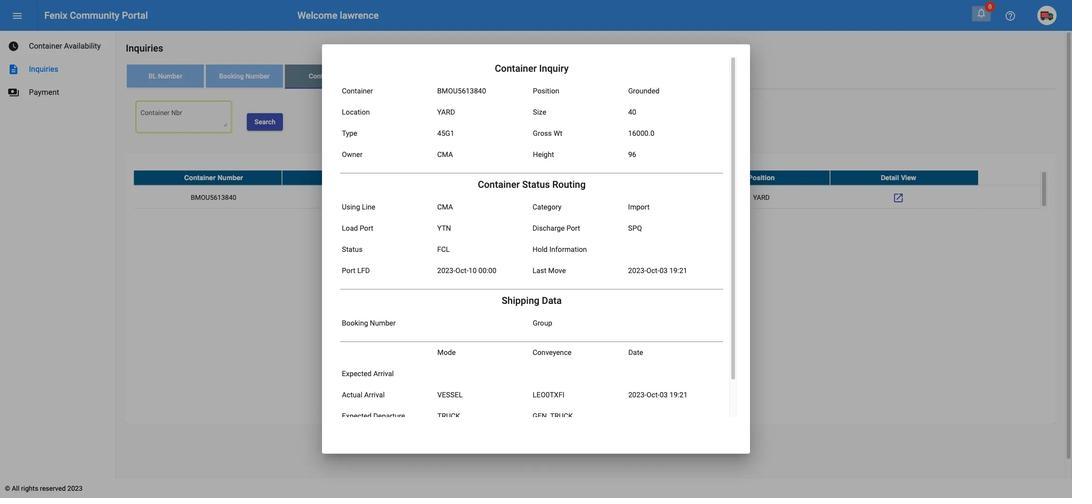 Task type: describe. For each thing, give the bounding box(es) containing it.
container for container availability
[[29, 41, 62, 51]]

op
[[491, 174, 500, 182]]

expected for expected arrival
[[342, 370, 372, 378]]

reserved
[[40, 485, 66, 493]]

line op
[[475, 174, 500, 182]]

line inside line op column header
[[475, 174, 489, 182]]

1 vertical spatial line
[[362, 203, 375, 212]]

hold information
[[533, 245, 587, 254]]

open_in_new
[[893, 192, 904, 204]]

2023
[[67, 485, 83, 493]]

shipping
[[502, 295, 540, 307]]

expected departure
[[342, 412, 405, 421]]

location
[[342, 108, 370, 117]]

portal
[[122, 10, 148, 21]]

2023-oct-03 19:21 for last move
[[628, 267, 688, 275]]

cma for using line
[[437, 203, 453, 212]]

2023-oct-10 00:00
[[437, 267, 497, 275]]

2023- for leo0txfi
[[628, 391, 647, 400]]

help_outline button
[[1001, 6, 1020, 25]]

position inside position column header
[[748, 174, 775, 182]]

bl number tab panel
[[126, 89, 1055, 424]]

height
[[533, 150, 554, 159]]

discharge port
[[533, 224, 580, 233]]

19:21 for leo0txfi
[[670, 391, 688, 400]]

bl number
[[148, 72, 182, 80]]

search button
[[247, 113, 283, 131]]

using
[[342, 203, 360, 212]]

container status routing
[[478, 179, 586, 190]]

date
[[628, 349, 643, 357]]

data
[[542, 295, 562, 307]]

fenix
[[44, 10, 67, 21]]

no color image containing watch_later
[[8, 40, 19, 52]]

inquiry
[[539, 63, 569, 74]]

1 horizontal spatial status
[[522, 179, 550, 190]]

16000.0
[[628, 129, 655, 138]]

no color image for help_outline "popup button"
[[1005, 10, 1016, 22]]

watch_later
[[8, 40, 19, 52]]

© all rights reserved 2023
[[5, 485, 83, 493]]

container for container status routing
[[478, 179, 520, 190]]

0 horizontal spatial inquiries
[[29, 65, 58, 74]]

2023-oct-03 19:21 for leo0txfi
[[628, 391, 688, 400]]

detail view
[[881, 174, 916, 182]]

mode
[[437, 349, 456, 357]]

40
[[628, 108, 636, 117]]

search
[[255, 118, 275, 126]]

open_in_new row
[[134, 186, 1040, 210]]

2023- down fcl
[[437, 267, 456, 275]]

routing
[[552, 179, 586, 190]]

container for container number
[[184, 174, 216, 182]]

fenix community portal
[[44, 10, 148, 21]]

conveyence
[[533, 349, 572, 357]]

no color image for the notifications_none popup button
[[976, 7, 987, 19]]

gross
[[533, 129, 552, 138]]

1 horizontal spatial bmou5613840
[[437, 87, 486, 95]]

view
[[901, 174, 916, 182]]

booking number tab panel
[[126, 89, 1055, 424]]

cma for owner
[[437, 150, 453, 159]]

0 vertical spatial booking
[[219, 72, 244, 80]]

bl
[[148, 72, 156, 80]]

1 vertical spatial status
[[342, 245, 363, 254]]

vessel
[[437, 391, 463, 400]]

expected arrival
[[342, 370, 394, 378]]

0 vertical spatial yard
[[437, 108, 455, 117]]

0 vertical spatial inquiries
[[126, 42, 163, 54]]

description
[[8, 64, 19, 75]]

arrival for expected arrival
[[373, 370, 394, 378]]

2 cell from the left
[[419, 186, 556, 210]]

line op column header
[[419, 171, 556, 185]]

menu
[[12, 10, 23, 22]]

container inquiry
[[495, 63, 569, 74]]

payment
[[29, 88, 59, 97]]

load
[[342, 224, 358, 233]]

availability
[[64, 41, 101, 51]]

category
[[533, 203, 562, 212]]

actual arrival
[[342, 391, 385, 400]]

navigation containing watch_later
[[0, 31, 116, 104]]

hold
[[533, 245, 548, 254]]

last move
[[533, 267, 566, 275]]

rights
[[21, 485, 38, 493]]

gross wt
[[533, 129, 562, 138]]

96
[[628, 150, 636, 159]]



Task type: locate. For each thing, give the bounding box(es) containing it.
no color image
[[976, 7, 987, 19], [12, 10, 23, 22], [1005, 10, 1016, 22], [8, 40, 19, 52]]

1 03 from the top
[[660, 267, 668, 275]]

menu button
[[8, 6, 27, 25]]

detail
[[881, 174, 899, 182]]

45g1
[[437, 129, 454, 138]]

0 horizontal spatial position
[[533, 87, 559, 95]]

2 column header from the left
[[556, 171, 693, 185]]

arrival up expected departure
[[364, 391, 385, 400]]

bmou5613840
[[437, 87, 486, 95], [191, 194, 236, 201]]

1 vertical spatial expected
[[342, 412, 372, 421]]

column header
[[282, 171, 419, 185], [556, 171, 693, 185]]

expected down actual
[[342, 412, 372, 421]]

cma
[[437, 150, 453, 159], [437, 203, 453, 212]]

0 vertical spatial line
[[475, 174, 489, 182]]

cell
[[282, 186, 419, 210], [419, 186, 556, 210], [556, 186, 693, 210]]

load port
[[342, 224, 373, 233]]

2 19:21 from the top
[[670, 391, 688, 400]]

cell down line op column header
[[419, 186, 556, 210]]

0 vertical spatial position
[[533, 87, 559, 95]]

1 vertical spatial inquiries
[[29, 65, 58, 74]]

booking number
[[219, 72, 270, 80], [342, 319, 396, 328]]

©
[[5, 485, 10, 493]]

no color image containing open_in_new
[[893, 192, 904, 204]]

no color image up watch_later
[[12, 10, 23, 22]]

departure
[[373, 412, 405, 421]]

2023-oct-03 19:21
[[628, 267, 688, 275], [628, 391, 688, 400]]

line right using
[[362, 203, 375, 212]]

arrival
[[373, 370, 394, 378], [364, 391, 385, 400]]

import
[[628, 203, 650, 212]]

0 horizontal spatial bmou5613840
[[191, 194, 236, 201]]

lfd
[[357, 267, 370, 275]]

1 vertical spatial cma
[[437, 203, 453, 212]]

column header down owner
[[282, 171, 419, 185]]

container for container inquiry
[[495, 63, 537, 74]]

open_in_new button
[[889, 188, 908, 207]]

payments
[[8, 87, 19, 98]]

status up category
[[522, 179, 550, 190]]

no color image for "menu" button at the top left
[[12, 10, 23, 22]]

no color image containing payments
[[8, 87, 19, 98]]

expected for expected departure
[[342, 412, 372, 421]]

1 vertical spatial 19:21
[[670, 391, 688, 400]]

cma down "45g1"
[[437, 150, 453, 159]]

inquiries up bl
[[126, 42, 163, 54]]

1 2023-oct-03 19:21 from the top
[[628, 267, 688, 275]]

10
[[469, 267, 477, 275]]

None text field
[[141, 110, 227, 127]]

status
[[522, 179, 550, 190], [342, 245, 363, 254]]

1 horizontal spatial booking
[[342, 319, 368, 328]]

port left lfd
[[342, 267, 356, 275]]

no color image inside "open_in_new" button
[[893, 192, 904, 204]]

notifications_none button
[[972, 6, 991, 22]]

3 cell from the left
[[556, 186, 693, 210]]

port
[[360, 224, 373, 233], [567, 224, 580, 233], [342, 267, 356, 275]]

03 for leo0txfi
[[660, 391, 668, 400]]

0 horizontal spatial yard
[[437, 108, 455, 117]]

position column header
[[693, 171, 830, 185]]

grounded
[[628, 87, 660, 95]]

no color image inside "menu" button
[[12, 10, 23, 22]]

status down load
[[342, 245, 363, 254]]

1 horizontal spatial yard
[[753, 194, 770, 201]]

gen_truck
[[533, 412, 573, 421]]

1 vertical spatial 2023-oct-03 19:21
[[628, 391, 688, 400]]

0 vertical spatial booking number
[[219, 72, 270, 80]]

notifications_none
[[976, 7, 987, 19]]

no color image for inquiries
[[8, 64, 19, 75]]

detail view column header
[[830, 171, 979, 185]]

2023-oct-03 19:21 down spq
[[628, 267, 688, 275]]

last
[[533, 267, 547, 275]]

0 vertical spatial no color image
[[8, 64, 19, 75]]

1 horizontal spatial port
[[360, 224, 373, 233]]

ytn
[[437, 224, 451, 233]]

0 vertical spatial status
[[522, 179, 550, 190]]

0 horizontal spatial line
[[362, 203, 375, 212]]

inquiries up the payment
[[29, 65, 58, 74]]

expected
[[342, 370, 372, 378], [342, 412, 372, 421]]

0 horizontal spatial column header
[[282, 171, 419, 185]]

yard down position column header
[[753, 194, 770, 201]]

group
[[533, 319, 552, 328]]

container number
[[184, 174, 243, 182]]

wt
[[554, 129, 562, 138]]

0 vertical spatial 2023-oct-03 19:21
[[628, 267, 688, 275]]

1 horizontal spatial position
[[748, 174, 775, 182]]

1 vertical spatial position
[[748, 174, 775, 182]]

information
[[549, 245, 587, 254]]

03 for last move
[[660, 267, 668, 275]]

2023- down date
[[628, 391, 647, 400]]

0 horizontal spatial booking number
[[219, 72, 270, 80]]

1 cma from the top
[[437, 150, 453, 159]]

no color image
[[8, 64, 19, 75], [8, 87, 19, 98], [893, 192, 904, 204]]

1 horizontal spatial booking number
[[342, 319, 396, 328]]

actual
[[342, 391, 362, 400]]

no color image inside help_outline "popup button"
[[1005, 10, 1016, 22]]

arrival for actual arrival
[[364, 391, 385, 400]]

no color image down description
[[8, 87, 19, 98]]

lawrence
[[340, 10, 379, 21]]

no color image containing help_outline
[[1005, 10, 1016, 22]]

help_outline
[[1005, 10, 1016, 22]]

0 vertical spatial arrival
[[373, 370, 394, 378]]

cell up spq
[[556, 186, 693, 210]]

no color image inside the notifications_none popup button
[[976, 7, 987, 19]]

fcl
[[437, 245, 450, 254]]

row
[[134, 171, 1040, 186]]

no color image right the notifications_none popup button
[[1005, 10, 1016, 22]]

2 03 from the top
[[660, 391, 668, 400]]

position
[[533, 87, 559, 95], [748, 174, 775, 182]]

1 vertical spatial no color image
[[8, 87, 19, 98]]

shipping data
[[502, 295, 562, 307]]

welcome lawrence
[[297, 10, 379, 21]]

container
[[29, 41, 62, 51], [495, 63, 537, 74], [309, 72, 338, 80], [342, 87, 373, 95], [184, 174, 216, 182], [478, 179, 520, 190]]

welcome
[[297, 10, 337, 21]]

0 vertical spatial 19:21
[[670, 267, 688, 275]]

no color image up description
[[8, 40, 19, 52]]

navigation
[[0, 31, 116, 104]]

2 horizontal spatial port
[[567, 224, 580, 233]]

1 horizontal spatial line
[[475, 174, 489, 182]]

0 horizontal spatial status
[[342, 245, 363, 254]]

port right load
[[360, 224, 373, 233]]

expected up actual
[[342, 370, 372, 378]]

1 vertical spatial bmou5613840
[[191, 194, 236, 201]]

row containing container number
[[134, 171, 1040, 186]]

line
[[475, 174, 489, 182], [362, 203, 375, 212]]

truck
[[437, 412, 460, 421]]

no color image left help_outline "popup button"
[[976, 7, 987, 19]]

leo0txfi
[[533, 391, 565, 400]]

bmou5613840 down container number
[[191, 194, 236, 201]]

0 vertical spatial expected
[[342, 370, 372, 378]]

1 horizontal spatial inquiries
[[126, 42, 163, 54]]

0 vertical spatial cma
[[437, 150, 453, 159]]

1 vertical spatial arrival
[[364, 391, 385, 400]]

2023-oct-03 19:21 down date
[[628, 391, 688, 400]]

1 vertical spatial booking
[[342, 319, 368, 328]]

number
[[158, 72, 182, 80], [246, 72, 270, 80], [218, 174, 243, 182], [370, 319, 396, 328]]

0 vertical spatial bmou5613840
[[437, 87, 486, 95]]

oct- for last move
[[646, 267, 660, 275]]

yard up "45g1"
[[437, 108, 455, 117]]

cma up 'ytn'
[[437, 203, 453, 212]]

yard
[[437, 108, 455, 117], [753, 194, 770, 201]]

oct-
[[456, 267, 469, 275], [646, 267, 660, 275], [647, 391, 660, 400]]

column header down the 96
[[556, 171, 693, 185]]

container inside container number column header
[[184, 174, 216, 182]]

00:00
[[479, 267, 497, 275]]

port for discharge port
[[567, 224, 580, 233]]

1 19:21 from the top
[[670, 267, 688, 275]]

1 cell from the left
[[282, 186, 419, 210]]

2 vertical spatial no color image
[[893, 192, 904, 204]]

owner
[[342, 150, 363, 159]]

yard inside open_in_new row
[[753, 194, 770, 201]]

19:21 for last move
[[670, 267, 688, 275]]

2 2023-oct-03 19:21 from the top
[[628, 391, 688, 400]]

1 horizontal spatial column header
[[556, 171, 693, 185]]

0 horizontal spatial booking
[[219, 72, 244, 80]]

discharge
[[533, 224, 565, 233]]

open_in_new grid
[[134, 171, 1048, 210]]

19:21
[[670, 267, 688, 275], [670, 391, 688, 400]]

no color image containing menu
[[12, 10, 23, 22]]

spq
[[628, 224, 642, 233]]

2 cma from the top
[[437, 203, 453, 212]]

bmou5613840 inside open_in_new row
[[191, 194, 236, 201]]

no color image containing description
[[8, 64, 19, 75]]

type
[[342, 129, 357, 138]]

2023- down spq
[[628, 267, 646, 275]]

oct- for leo0txfi
[[647, 391, 660, 400]]

no color image for payment
[[8, 87, 19, 98]]

container number column header
[[134, 171, 282, 185]]

1 column header from the left
[[282, 171, 419, 185]]

2023- for last move
[[628, 267, 646, 275]]

cell up load
[[282, 186, 419, 210]]

inquiries
[[126, 42, 163, 54], [29, 65, 58, 74]]

03
[[660, 267, 668, 275], [660, 391, 668, 400]]

number inside column header
[[218, 174, 243, 182]]

2 expected from the top
[[342, 412, 372, 421]]

no color image down watch_later
[[8, 64, 19, 75]]

using line
[[342, 203, 375, 212]]

no color image down detail view
[[893, 192, 904, 204]]

0 vertical spatial 03
[[660, 267, 668, 275]]

bmou5613840 up "45g1"
[[437, 87, 486, 95]]

container availability
[[29, 41, 101, 51]]

line left the op
[[475, 174, 489, 182]]

1 expected from the top
[[342, 370, 372, 378]]

1 vertical spatial yard
[[753, 194, 770, 201]]

1 vertical spatial booking number
[[342, 319, 396, 328]]

port up information
[[567, 224, 580, 233]]

no color image containing notifications_none
[[976, 7, 987, 19]]

port for load port
[[360, 224, 373, 233]]

0 horizontal spatial port
[[342, 267, 356, 275]]

community
[[70, 10, 119, 21]]

move
[[548, 267, 566, 275]]

size
[[533, 108, 546, 117]]

1 vertical spatial 03
[[660, 391, 668, 400]]

arrival up actual arrival
[[373, 370, 394, 378]]

all
[[12, 485, 19, 493]]

port lfd
[[342, 267, 370, 275]]



Task type: vqa. For each thing, say whether or not it's contained in the screenshot.


